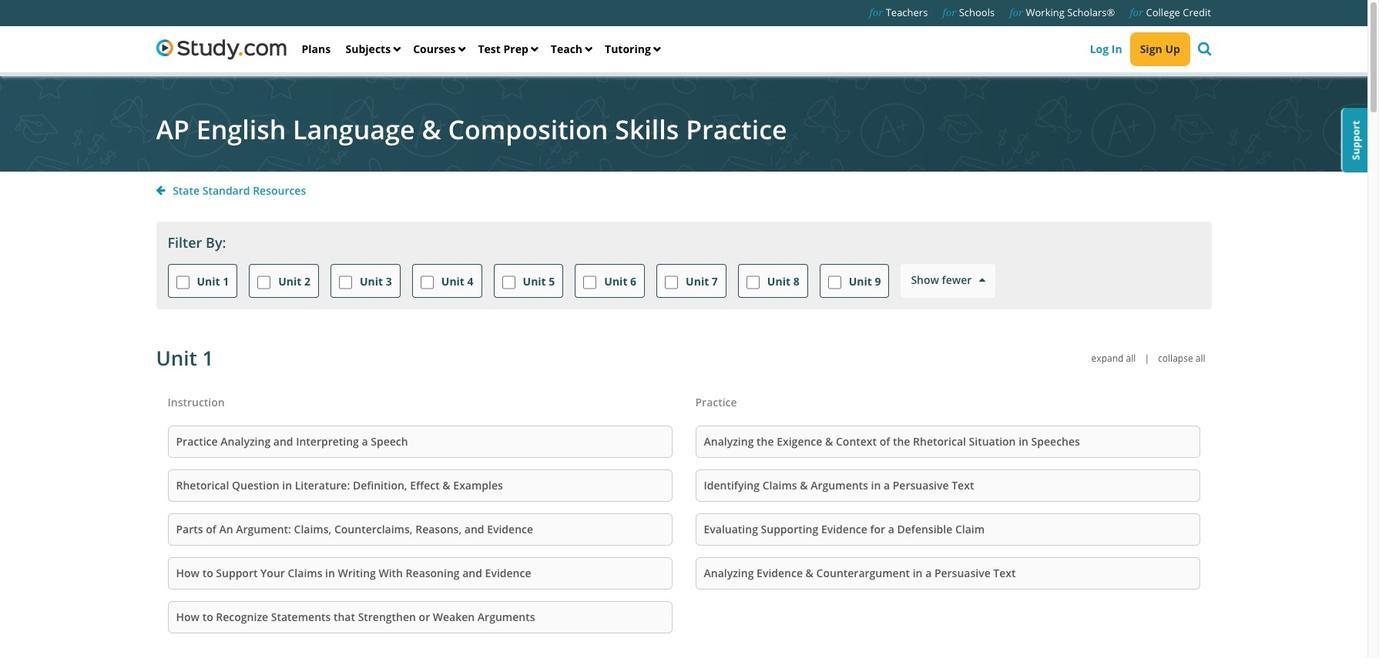 Task type: locate. For each thing, give the bounding box(es) containing it.
situation
[[969, 435, 1016, 450]]

&
[[422, 112, 441, 147], [825, 435, 833, 450], [443, 479, 451, 494], [800, 479, 808, 494], [806, 567, 814, 581]]

0 vertical spatial practice
[[686, 112, 787, 147]]

how down parts
[[176, 567, 200, 581]]

0 vertical spatial persuasive
[[893, 479, 949, 494]]

how
[[176, 567, 200, 581], [176, 611, 200, 625]]

all left |
[[1126, 352, 1136, 365]]

in
[[1019, 435, 1029, 450], [282, 479, 292, 494], [871, 479, 881, 494], [325, 567, 335, 581], [913, 567, 923, 581]]

to down parts
[[202, 567, 213, 581]]

7
[[712, 275, 718, 289]]

test prep
[[478, 42, 529, 56]]

1 vertical spatial support
[[216, 567, 258, 581]]

for left teachers
[[870, 7, 883, 18]]

unit left 9
[[849, 275, 872, 289]]

2 to from the top
[[202, 611, 213, 625]]

0 vertical spatial of
[[880, 435, 890, 450]]

for working scholars®
[[1010, 5, 1115, 19]]

1 vertical spatial how
[[176, 611, 200, 625]]

evidence right reasoning
[[485, 567, 531, 581]]

1 down filter by: at the left of the page
[[223, 275, 229, 289]]

1 horizontal spatial arguments
[[811, 479, 869, 494]]

ap
[[156, 112, 190, 147]]

persuasive up "defensible"
[[893, 479, 949, 494]]

to left 'recognize'
[[202, 611, 213, 625]]

practice analyzing and interpreting a speech link
[[176, 435, 408, 450]]

the left exigence
[[757, 435, 774, 450]]

persuasive down the claim at bottom
[[935, 567, 991, 581]]

unit up the instruction
[[156, 345, 197, 373]]

arguments up evaluating supporting evidence for a defensible claim link
[[811, 479, 869, 494]]

and right reasons,
[[465, 523, 484, 537]]

1 how from the top
[[176, 567, 200, 581]]

and left interpreting
[[273, 435, 293, 450]]

None checkbox
[[176, 276, 189, 290], [258, 276, 271, 290], [339, 276, 352, 290], [502, 276, 515, 290], [665, 276, 678, 290], [747, 276, 760, 290], [176, 276, 189, 290], [258, 276, 271, 290], [339, 276, 352, 290], [502, 276, 515, 290], [665, 276, 678, 290], [747, 276, 760, 290]]

weaken
[[433, 611, 475, 625]]

in left 'writing'
[[325, 567, 335, 581]]

0 vertical spatial support
[[1349, 121, 1363, 160]]

a left speech
[[362, 435, 368, 450]]

for for teachers
[[870, 7, 883, 18]]

recognize
[[216, 611, 268, 625]]

2 how from the top
[[176, 611, 200, 625]]

log in
[[1090, 42, 1123, 56]]

2 the from the left
[[893, 435, 911, 450]]

schools
[[959, 5, 995, 19]]

1 horizontal spatial 1
[[223, 275, 229, 289]]

0 vertical spatial claims
[[763, 479, 797, 494]]

1 vertical spatial 1
[[202, 345, 214, 373]]

arguments right "weaken"
[[478, 611, 535, 625]]

0 horizontal spatial all
[[1126, 352, 1136, 365]]

claims right the your
[[288, 567, 323, 581]]

rhetorical left situation
[[913, 435, 966, 450]]

how left 'recognize'
[[176, 611, 200, 625]]

identifying
[[704, 479, 760, 494]]

teach link
[[544, 32, 598, 66]]

strengthen
[[358, 611, 416, 625]]

evidence down identifying claims & arguments in a persuasive text on the bottom
[[821, 523, 868, 537]]

ap english language & composition skills practice
[[156, 112, 787, 147]]

evaluating supporting evidence for a defensible claim link
[[704, 523, 985, 537]]

study.com image
[[148, 37, 295, 64]]

speeches
[[1032, 435, 1080, 450]]

2
[[304, 275, 311, 289]]

the right context on the bottom right of the page
[[893, 435, 911, 450]]

state standard    resources link
[[173, 183, 306, 198]]

unit left the 5
[[523, 275, 546, 289]]

subjects
[[346, 42, 391, 56]]

persuasive
[[893, 479, 949, 494], [935, 567, 991, 581]]

1 horizontal spatial the
[[893, 435, 911, 450]]

text for analyzing evidence & counterargument in a persuasive text
[[994, 567, 1016, 581]]

1 vertical spatial of
[[206, 523, 216, 537]]

test prep link
[[471, 32, 544, 66]]

1 vertical spatial practice
[[696, 396, 737, 410]]

of left an in the left of the page
[[206, 523, 216, 537]]

None checkbox
[[421, 276, 434, 290], [584, 276, 597, 290], [828, 276, 841, 290], [421, 276, 434, 290], [584, 276, 597, 290], [828, 276, 841, 290]]

for left 'working'
[[1010, 7, 1024, 18]]

1 vertical spatial persuasive
[[935, 567, 991, 581]]

expand
[[1092, 352, 1124, 365]]

1 horizontal spatial support
[[1349, 121, 1363, 160]]

tutoring link
[[598, 32, 667, 66]]

2 all from the left
[[1196, 352, 1206, 365]]

unit 2
[[278, 275, 311, 289]]

for left schools
[[943, 7, 957, 18]]

defensible
[[897, 523, 953, 537]]

1 horizontal spatial text
[[994, 567, 1016, 581]]

how for how to recognize statements that strengthen or weaken arguments
[[176, 611, 200, 625]]

scholars®
[[1068, 5, 1115, 19]]

practice
[[686, 112, 787, 147], [696, 396, 737, 410], [176, 435, 218, 450]]

identifying claims & arguments in a persuasive text
[[704, 479, 974, 494]]

0 vertical spatial to
[[202, 567, 213, 581]]

unit 6
[[604, 275, 637, 289]]

0 horizontal spatial 1
[[202, 345, 214, 373]]

8
[[794, 275, 800, 289]]

for
[[870, 7, 883, 18], [943, 7, 957, 18], [1010, 7, 1024, 18], [1130, 7, 1144, 18], [870, 523, 886, 537]]

claims up 'supporting'
[[763, 479, 797, 494]]

to for support
[[202, 567, 213, 581]]

persuasive for arguments
[[893, 479, 949, 494]]

1 vertical spatial arguments
[[478, 611, 535, 625]]

1 horizontal spatial rhetorical
[[913, 435, 966, 450]]

unit 1 up the instruction
[[156, 345, 214, 373]]

of right context on the bottom right of the page
[[880, 435, 890, 450]]

for for schools
[[943, 7, 957, 18]]

parts
[[176, 523, 203, 537]]

of
[[880, 435, 890, 450], [206, 523, 216, 537]]

unit down filter by: at the left of the page
[[197, 275, 220, 289]]

and
[[273, 435, 293, 450], [465, 523, 484, 537], [463, 567, 482, 581]]

collapse all
[[1158, 352, 1206, 365]]

1 to from the top
[[202, 567, 213, 581]]

1 vertical spatial claims
[[288, 567, 323, 581]]

1
[[223, 275, 229, 289], [202, 345, 214, 373]]

rhetorical question in literature: definition, effect & examples
[[176, 479, 503, 494]]

0 horizontal spatial text
[[952, 479, 974, 494]]

1 vertical spatial unit 1
[[156, 345, 214, 373]]

teach
[[551, 42, 583, 56]]

all for collapse all
[[1196, 352, 1206, 365]]

analyzing down evaluating
[[704, 567, 754, 581]]

examples
[[453, 479, 503, 494]]

practice for practice analyzing and interpreting a speech
[[176, 435, 218, 450]]

unit left 3 at the top of the page
[[360, 275, 383, 289]]

a down "defensible"
[[926, 567, 932, 581]]

for left "college" at the top
[[1130, 7, 1144, 18]]

support link
[[1342, 108, 1370, 173]]

prep
[[504, 42, 529, 56]]

1 horizontal spatial all
[[1196, 352, 1206, 365]]

analyzing up identifying
[[704, 435, 754, 450]]

credit
[[1183, 5, 1211, 19]]

or
[[419, 611, 430, 625]]

1 vertical spatial and
[[465, 523, 484, 537]]

analyzing up question
[[221, 435, 271, 450]]

for for college credit
[[1130, 7, 1144, 18]]

how to support your claims in writing with reasoning and evidence
[[176, 567, 531, 581]]

for for working scholars®
[[1010, 7, 1024, 18]]

analyzing evidence & counterargument in a persuasive text
[[704, 567, 1016, 581]]

the
[[757, 435, 774, 450], [893, 435, 911, 450]]

for inside for working scholars®
[[1010, 7, 1024, 18]]

argument:
[[236, 523, 291, 537]]

sign up link
[[1130, 32, 1191, 66]]

2 vertical spatial and
[[463, 567, 482, 581]]

1 all from the left
[[1126, 352, 1136, 365]]

for inside for teachers
[[870, 7, 883, 18]]

1 vertical spatial text
[[994, 567, 1016, 581]]

0 vertical spatial unit 1
[[197, 275, 229, 289]]

0 vertical spatial how
[[176, 567, 200, 581]]

1 horizontal spatial claims
[[763, 479, 797, 494]]

1 vertical spatial rhetorical
[[176, 479, 229, 494]]

0 horizontal spatial the
[[757, 435, 774, 450]]

unit 1 down filter by: at the left of the page
[[197, 275, 229, 289]]

0 vertical spatial text
[[952, 479, 974, 494]]

text for identifying claims & arguments in a persuasive text
[[952, 479, 974, 494]]

1 vertical spatial to
[[202, 611, 213, 625]]

all right collapse at the bottom of page
[[1196, 352, 1206, 365]]

and right reasoning
[[463, 567, 482, 581]]

how to support your claims in writing with reasoning and evidence link
[[176, 567, 531, 581]]

a
[[362, 435, 368, 450], [884, 479, 890, 494], [888, 523, 895, 537], [926, 567, 932, 581]]

2 vertical spatial practice
[[176, 435, 218, 450]]

arguments
[[811, 479, 869, 494], [478, 611, 535, 625]]

state standard    resources
[[173, 183, 306, 198]]

practice analyzing and interpreting a speech
[[176, 435, 408, 450]]

in
[[1112, 42, 1123, 56]]

for inside for college credit
[[1130, 7, 1144, 18]]

speech
[[371, 435, 408, 450]]

0 horizontal spatial arguments
[[478, 611, 535, 625]]

rhetorical up parts
[[176, 479, 229, 494]]

for inside the for schools
[[943, 7, 957, 18]]

definition,
[[353, 479, 407, 494]]

claim
[[956, 523, 985, 537]]

identifying claims & arguments in a persuasive text link
[[704, 479, 974, 494]]

1 up the instruction
[[202, 345, 214, 373]]

how to recognize statements that strengthen or weaken arguments
[[176, 611, 535, 625]]



Task type: vqa. For each thing, say whether or not it's contained in the screenshot.
Unit 9
yes



Task type: describe. For each thing, give the bounding box(es) containing it.
subjects link
[[339, 32, 406, 66]]

working
[[1026, 5, 1065, 19]]

for teachers
[[870, 5, 928, 19]]

log in link
[[1090, 42, 1123, 56]]

test
[[478, 42, 501, 56]]

in down analyzing the exigence & context of the rhetorical situation in speeches link
[[871, 479, 881, 494]]

question
[[232, 479, 279, 494]]

analyzing the exigence & context of the rhetorical situation in speeches
[[704, 435, 1080, 450]]

for schools
[[943, 5, 995, 19]]

exigence
[[777, 435, 823, 450]]

how for how to support your claims in writing with reasoning and evidence
[[176, 567, 200, 581]]

unit 3
[[360, 275, 392, 289]]

unit 5
[[523, 275, 555, 289]]

composition
[[448, 112, 608, 147]]

sign
[[1140, 42, 1163, 56]]

fewer
[[942, 273, 972, 288]]

teachers
[[886, 5, 928, 19]]

parts of an argument: claims, counterclaims, reasons, and evidence
[[176, 523, 533, 537]]

sign up
[[1140, 42, 1181, 56]]

6
[[631, 275, 637, 289]]

writing
[[338, 567, 376, 581]]

0 vertical spatial arguments
[[811, 479, 869, 494]]

courses link
[[406, 32, 471, 66]]

in right question
[[282, 479, 292, 494]]

that
[[334, 611, 355, 625]]

evaluating
[[704, 523, 758, 537]]

0 horizontal spatial rhetorical
[[176, 479, 229, 494]]

to for recognize
[[202, 611, 213, 625]]

resources
[[253, 183, 306, 198]]

unit left 4
[[441, 275, 465, 289]]

3
[[386, 275, 392, 289]]

reasons,
[[416, 523, 462, 537]]

unit 7
[[686, 275, 718, 289]]

expand all button
[[1086, 350, 1142, 368]]

0 horizontal spatial of
[[206, 523, 216, 537]]

up
[[1166, 42, 1181, 56]]

counterargument
[[817, 567, 910, 581]]

state
[[173, 183, 200, 198]]

9
[[875, 275, 881, 289]]

arrow left image
[[156, 185, 165, 196]]

practice for practice
[[696, 396, 737, 410]]

literature:
[[295, 479, 350, 494]]

evidence down examples
[[487, 523, 533, 537]]

how to recognize statements that strengthen or weaken arguments link
[[176, 611, 535, 625]]

log
[[1090, 42, 1109, 56]]

filter by:
[[168, 233, 226, 252]]

in down "defensible"
[[913, 567, 923, 581]]

plans
[[302, 42, 331, 56]]

expand all
[[1092, 352, 1136, 365]]

evidence down 'supporting'
[[757, 567, 803, 581]]

with
[[379, 567, 403, 581]]

courses
[[413, 42, 456, 56]]

0 vertical spatial rhetorical
[[913, 435, 966, 450]]

collapse
[[1158, 352, 1194, 365]]

language
[[293, 112, 415, 147]]

unit 9
[[849, 275, 881, 289]]

analyzing evidence & counterargument in a persuasive text link
[[704, 567, 1016, 581]]

in right situation
[[1019, 435, 1029, 450]]

standard
[[202, 183, 250, 198]]

analyzing for analyzing evidence & counterargument in a persuasive text
[[704, 567, 754, 581]]

1 the from the left
[[757, 435, 774, 450]]

analyzing for analyzing the exigence & context of the rhetorical situation in speeches
[[704, 435, 754, 450]]

evaluating supporting evidence for a defensible claim
[[704, 523, 985, 537]]

unit 8
[[768, 275, 800, 289]]

0 vertical spatial and
[[273, 435, 293, 450]]

unit left 7
[[686, 275, 709, 289]]

0 horizontal spatial claims
[[288, 567, 323, 581]]

0 vertical spatial 1
[[223, 275, 229, 289]]

for up counterargument at bottom right
[[870, 523, 886, 537]]

unit left 6 in the top of the page
[[604, 275, 628, 289]]

context
[[836, 435, 877, 450]]

4
[[467, 275, 474, 289]]

0 horizontal spatial support
[[216, 567, 258, 581]]

your
[[261, 567, 285, 581]]

plans link
[[295, 32, 339, 66]]

persuasive for counterargument
[[935, 567, 991, 581]]

a left "defensible"
[[888, 523, 895, 537]]

effect
[[410, 479, 440, 494]]

english
[[196, 112, 286, 147]]

rhetorical question in literature: definition, effect & examples link
[[176, 479, 503, 494]]

college
[[1146, 5, 1181, 19]]

1 horizontal spatial of
[[880, 435, 890, 450]]

5
[[549, 275, 555, 289]]

counterclaims,
[[334, 523, 413, 537]]

claims,
[[294, 523, 332, 537]]

for college credit
[[1130, 5, 1211, 19]]

unit left "8"
[[768, 275, 791, 289]]

supporting
[[761, 523, 819, 537]]

an
[[219, 523, 233, 537]]

all for expand all
[[1126, 352, 1136, 365]]

a down analyzing the exigence & context of the rhetorical situation in speeches link
[[884, 479, 890, 494]]

unit left 2 at left top
[[278, 275, 302, 289]]

skills
[[615, 112, 679, 147]]

analyzing the exigence & context of the rhetorical situation in speeches link
[[704, 435, 1080, 450]]

collapse all button
[[1152, 350, 1212, 368]]

search study.com image
[[1198, 41, 1212, 55]]

tutoring
[[605, 42, 651, 56]]

reasoning
[[406, 567, 460, 581]]

unit 4
[[441, 275, 474, 289]]



